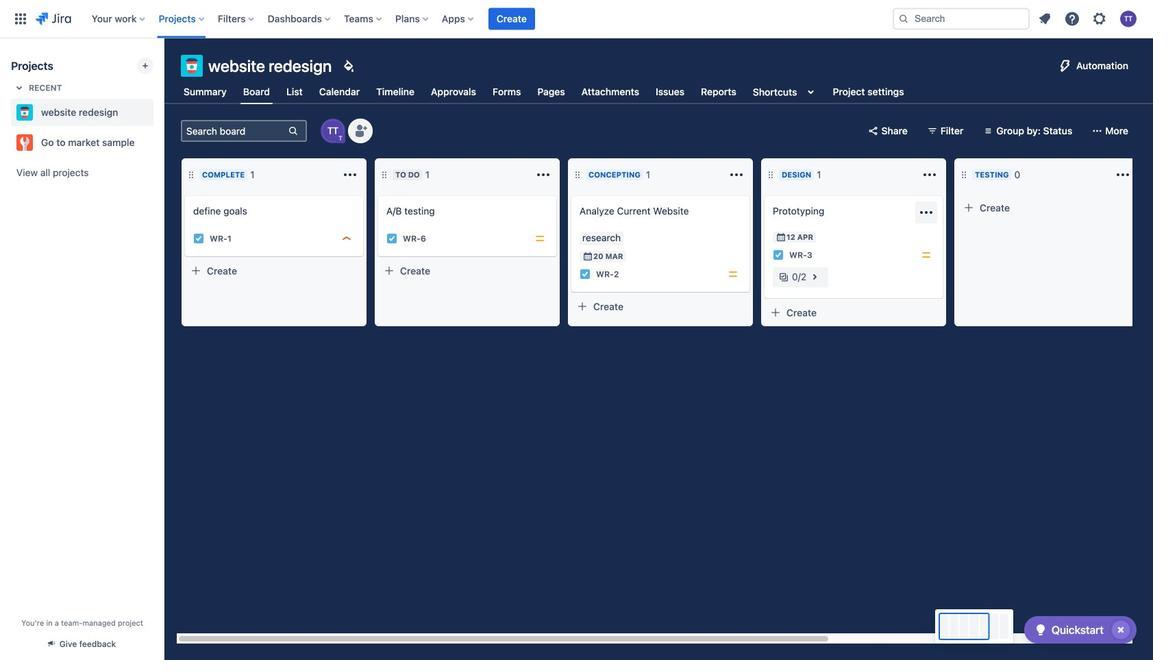 Task type: locate. For each thing, give the bounding box(es) containing it.
2 task image from the left
[[387, 233, 398, 244]]

1 horizontal spatial task image
[[387, 233, 398, 244]]

1 column actions menu image from the left
[[342, 167, 359, 183]]

column actions menu image
[[922, 167, 938, 183]]

1 task image from the left
[[193, 233, 204, 244]]

collapse image
[[1093, 167, 1110, 183]]

2 create image from the left
[[757, 186, 773, 203]]

task image
[[193, 233, 204, 244], [387, 233, 398, 244]]

column actions menu image
[[342, 167, 359, 183], [535, 167, 552, 183], [729, 167, 745, 183], [1115, 167, 1132, 183]]

0 horizontal spatial task image
[[193, 233, 204, 244]]

collapse recent projects image
[[11, 80, 27, 96]]

tab list
[[173, 80, 916, 104]]

Search board text field
[[182, 121, 287, 141]]

1 vertical spatial task image
[[580, 269, 591, 280]]

1 horizontal spatial medium image
[[921, 250, 932, 260]]

create image for column actions menu icon at the right of the page
[[757, 186, 773, 203]]

add people image
[[352, 123, 369, 139]]

1 create image from the left
[[177, 186, 193, 203]]

medium image
[[535, 233, 546, 244], [921, 250, 932, 260]]

add to starred image
[[149, 104, 166, 121], [149, 134, 166, 151]]

task image
[[773, 250, 784, 260], [580, 269, 591, 280]]

settings image
[[1092, 11, 1108, 27]]

0 horizontal spatial medium image
[[535, 233, 546, 244]]

dismiss quickstart image
[[1111, 619, 1132, 641]]

search image
[[899, 13, 910, 24]]

Search field
[[893, 8, 1030, 30]]

your profile and settings image
[[1121, 11, 1137, 27]]

jira image
[[36, 11, 71, 27], [36, 11, 71, 27]]

1 horizontal spatial task image
[[773, 250, 784, 260]]

3 column actions menu image from the left
[[729, 167, 745, 183]]

0 horizontal spatial create image
[[370, 186, 387, 203]]

0 vertical spatial medium image
[[535, 233, 546, 244]]

medium image for task image corresponding to 3rd column actions menu image from right
[[535, 233, 546, 244]]

1 vertical spatial medium image
[[921, 250, 932, 260]]

create image
[[177, 186, 193, 203], [563, 186, 580, 203]]

1 horizontal spatial create image
[[757, 186, 773, 203]]

0 horizontal spatial task image
[[580, 269, 591, 280]]

primary element
[[8, 0, 882, 38]]

sidebar navigation image
[[149, 55, 180, 82]]

automation image
[[1058, 58, 1074, 74]]

due date: 12 april 2024 image
[[776, 232, 787, 243], [776, 232, 787, 243]]

0 vertical spatial add to starred image
[[149, 104, 166, 121]]

1 vertical spatial add to starred image
[[149, 134, 166, 151]]

create image
[[370, 186, 387, 203], [757, 186, 773, 203]]

1 create image from the left
[[370, 186, 387, 203]]

banner
[[0, 0, 1154, 38]]

1 horizontal spatial create image
[[563, 186, 580, 203]]

medium image for task icon to the top
[[921, 250, 932, 260]]

0 horizontal spatial create image
[[177, 186, 193, 203]]

due date: 20 march 2024 image
[[583, 251, 594, 262], [583, 251, 594, 262]]

task image for 3rd column actions menu image from right
[[387, 233, 398, 244]]



Task type: vqa. For each thing, say whether or not it's contained in the screenshot.
Your work in popup button
no



Task type: describe. For each thing, give the bounding box(es) containing it.
4 column actions menu image from the left
[[1115, 167, 1132, 183]]

check image
[[1033, 622, 1049, 638]]

show subtasks image
[[807, 269, 823, 285]]

help image
[[1065, 11, 1081, 27]]

1 add to starred image from the top
[[149, 104, 166, 121]]

task image for 1st column actions menu image from the left
[[193, 233, 204, 244]]

appswitcher icon image
[[12, 11, 29, 27]]

notifications image
[[1037, 11, 1054, 27]]

2 add to starred image from the top
[[149, 134, 166, 151]]

0 vertical spatial task image
[[773, 250, 784, 260]]

create project image
[[140, 60, 151, 71]]

2 column actions menu image from the left
[[535, 167, 552, 183]]

set project background image
[[340, 58, 357, 74]]

high image
[[341, 233, 352, 244]]

card actions menu image
[[919, 204, 935, 221]]

create image for 3rd column actions menu image from right
[[370, 186, 387, 203]]

medium image
[[728, 269, 739, 280]]

2 create image from the left
[[563, 186, 580, 203]]



